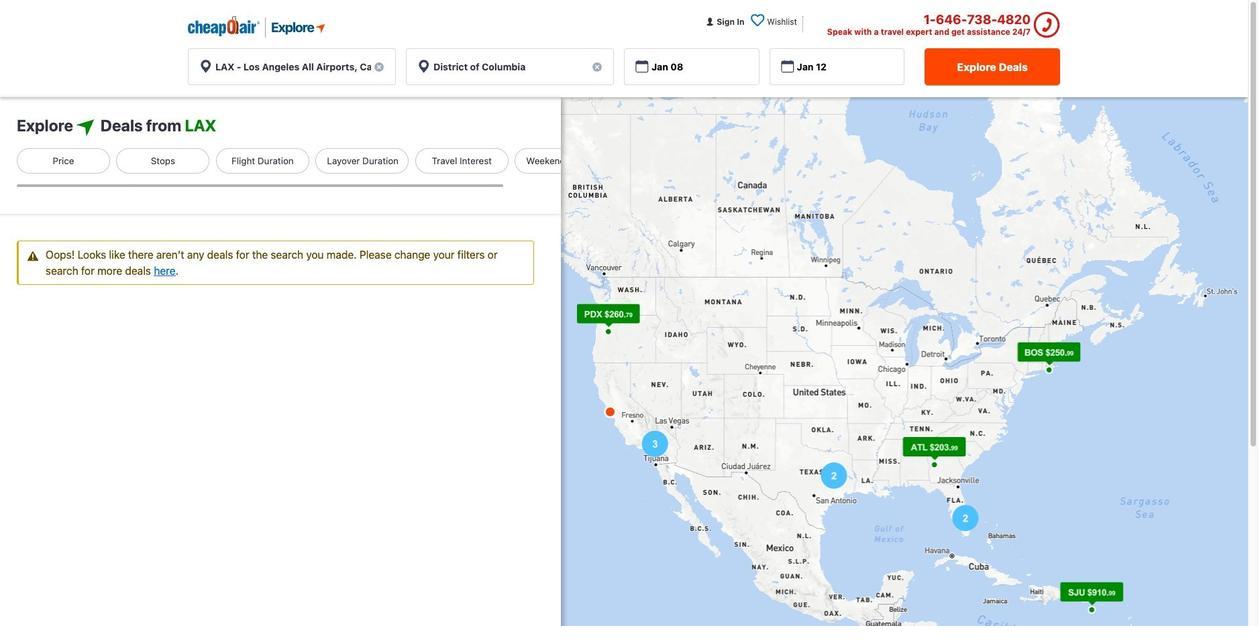 Task type: locate. For each thing, give the bounding box(es) containing it.
Return field
[[770, 48, 905, 85]]

Depart field
[[624, 48, 760, 85]]

clear field image
[[374, 62, 385, 72]]

LAX text field
[[188, 48, 396, 85]]

sign in to unlock member-only deals image
[[705, 17, 715, 26]]



Task type: describe. For each thing, give the bounding box(es) containing it.
cheapoair image
[[188, 16, 260, 37]]

DC text field
[[406, 48, 614, 85]]

map region
[[561, 97, 1259, 627]]

clear field image
[[592, 62, 603, 72]]



Task type: vqa. For each thing, say whether or not it's contained in the screenshot.
Sign in to unlock member-only deals image
yes



